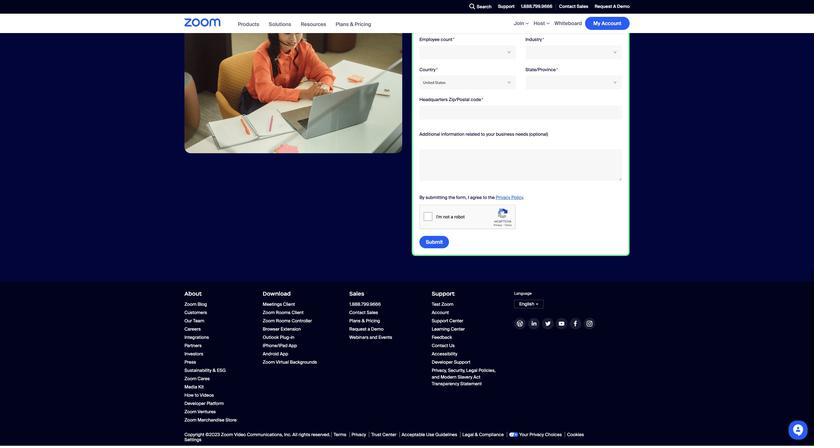 Task type: locate. For each thing, give the bounding box(es) containing it.
0 horizontal spatial request
[[349, 327, 367, 332]]

1 vertical spatial client
[[292, 310, 304, 316]]

support up join
[[498, 4, 515, 10]]

0 vertical spatial center
[[449, 318, 463, 324]]

sales up a
[[367, 310, 378, 316]]

legal up act
[[466, 368, 478, 374]]

support link up test zoom link
[[432, 291, 455, 298]]

android
[[263, 351, 279, 357]]

zoom twitter image
[[542, 318, 554, 330]]

zoom up browser
[[263, 318, 275, 324]]

zoom up account link
[[441, 302, 454, 308]]

legal right guidelines
[[462, 432, 474, 438]]

sales up whiteboard link
[[577, 4, 588, 10]]

1 horizontal spatial the
[[488, 195, 495, 201]]

job title *
[[419, 7, 438, 12]]

None text field
[[526, 16, 622, 30]]

1 vertical spatial 1.888.799.9666
[[349, 302, 381, 308]]

0 horizontal spatial demo
[[371, 327, 384, 332]]

copyright ©2023 zoom video communications, inc. all rights reserved. terms
[[184, 432, 346, 438]]

zoom
[[184, 302, 197, 308], [441, 302, 454, 308], [263, 310, 275, 316], [263, 318, 275, 324], [263, 360, 275, 365], [184, 376, 197, 382], [184, 409, 197, 415], [184, 418, 197, 423], [221, 432, 233, 438]]

contact sales link up whiteboard link
[[556, 0, 592, 14]]

0 vertical spatial client
[[283, 302, 295, 308]]

our team link
[[184, 318, 204, 324]]

1 vertical spatial support link
[[432, 291, 455, 298]]

download link
[[263, 291, 291, 298]]

0 horizontal spatial account
[[432, 310, 449, 316]]

employee
[[419, 37, 440, 43]]

meetings client zoom rooms client zoom rooms controller browser extension outlook plug-in iphone/ipad app android app zoom virtual backgrounds
[[263, 302, 317, 365]]

solutions button
[[269, 21, 291, 28]]

virtual
[[276, 360, 289, 365]]

1 rooms from the top
[[276, 310, 291, 316]]

iphone/ipad app link
[[263, 343, 297, 349]]

and inside 1.888.799.9666 contact sales plans & pricing request a demo webinars and events
[[370, 335, 377, 341]]

0 horizontal spatial and
[[370, 335, 377, 341]]

integrations link
[[184, 335, 209, 341]]

trust
[[371, 432, 381, 438]]

test
[[432, 302, 440, 308]]

to right agree
[[483, 195, 487, 201]]

1 horizontal spatial sales
[[367, 310, 378, 316]]

1 vertical spatial contact
[[349, 310, 366, 316]]

1 horizontal spatial contact
[[432, 343, 448, 349]]

1 vertical spatial request
[[349, 327, 367, 332]]

1 vertical spatial developer
[[184, 401, 206, 407]]

1.888.799.9666 link down sales link
[[349, 302, 381, 308]]

1 vertical spatial center
[[451, 327, 465, 332]]

1.888.799.9666 inside 1.888.799.9666 contact sales plans & pricing request a demo webinars and events
[[349, 302, 381, 308]]

& inside 1.888.799.9666 contact sales plans & pricing request a demo webinars and events
[[362, 318, 365, 324]]

a
[[613, 4, 616, 10]]

client up zoom rooms client "link"
[[283, 302, 295, 308]]

2 vertical spatial contact
[[432, 343, 448, 349]]

agree
[[470, 195, 482, 201]]

1 horizontal spatial 1.888.799.9666
[[521, 4, 552, 10]]

privacy policy link
[[496, 195, 523, 201]]

whiteboard link
[[554, 20, 582, 27]]

1.888.799.9666 for 1.888.799.9666 contact sales plans & pricing request a demo webinars and events
[[349, 302, 381, 308]]

inc.
[[284, 432, 291, 438]]

1 horizontal spatial contact sales link
[[556, 0, 592, 14]]

client
[[283, 302, 295, 308], [292, 310, 304, 316]]

center down support center link
[[451, 327, 465, 332]]

1 vertical spatial pricing
[[366, 318, 380, 324]]

center up "learning center" link
[[449, 318, 463, 324]]

submit button
[[419, 236, 449, 249]]

and down 'privacy,'
[[432, 375, 440, 380]]

partners
[[184, 343, 202, 349]]

zoom youtube image
[[556, 318, 567, 330]]

1 horizontal spatial and
[[432, 375, 440, 380]]

search image
[[469, 4, 475, 10]]

0 horizontal spatial the
[[448, 195, 455, 201]]

0 vertical spatial contact sales link
[[556, 0, 592, 14]]

contact sales link up request a demo link
[[349, 310, 378, 316]]

videos
[[200, 393, 214, 399]]

developer down how to videos link
[[184, 401, 206, 407]]

resources
[[301, 21, 326, 28]]

1.888.799.9666 up host
[[521, 4, 552, 10]]

zoom down meetings
[[263, 310, 275, 316]]

pricing inside 1.888.799.9666 contact sales plans & pricing request a demo webinars and events
[[366, 318, 380, 324]]

0 vertical spatial support link
[[495, 0, 518, 14]]

request a demo link
[[592, 0, 630, 14]]

to inside zoom blog customers our team careers integrations partners investors press sustainability & esg zoom cares media kit how to videos developer platform zoom ventures zoom merchandise store
[[195, 393, 199, 399]]

sales
[[577, 4, 588, 10], [349, 291, 364, 298], [367, 310, 378, 316]]

1 vertical spatial plans
[[349, 318, 361, 324]]

download
[[263, 291, 291, 298]]

contact right name
[[559, 4, 576, 10]]

privacy,
[[432, 368, 447, 374]]

1 vertical spatial contact sales link
[[349, 310, 378, 316]]

1 vertical spatial rooms
[[276, 318, 291, 324]]

1 vertical spatial 1.888.799.9666 link
[[349, 302, 381, 308]]

contact us link
[[432, 343, 455, 349]]

1 the from the left
[[448, 195, 455, 201]]

center right trust
[[382, 432, 396, 438]]

rooms up zoom rooms controller link
[[276, 310, 291, 316]]

1.888.799.9666 link
[[518, 0, 556, 14], [349, 302, 381, 308]]

1 horizontal spatial app
[[289, 343, 297, 349]]

zoom virtual backgrounds link
[[263, 360, 317, 365]]

media kit link
[[184, 385, 204, 390]]

zoom down zoom ventures link
[[184, 418, 197, 423]]

host button
[[534, 20, 551, 27]]

zoom down android
[[263, 360, 275, 365]]

zoom linkedin image
[[528, 318, 540, 330]]

0 vertical spatial to
[[481, 132, 485, 137]]

2 horizontal spatial sales
[[577, 4, 588, 10]]

additional information related to your business needs (optional)
[[419, 132, 548, 137]]

cookies
[[567, 432, 584, 438]]

1 horizontal spatial plans
[[349, 318, 361, 324]]

request a demo link
[[349, 327, 384, 332]]

plans & pricing link
[[336, 21, 371, 28], [349, 318, 380, 324]]

0 vertical spatial developer
[[432, 360, 453, 365]]

accessibility link
[[432, 351, 457, 357]]

0 vertical spatial and
[[370, 335, 377, 341]]

0 vertical spatial plans & pricing link
[[336, 21, 371, 28]]

in
[[291, 335, 294, 341]]

contact up request a demo link
[[349, 310, 366, 316]]

app up "virtual" at the left bottom of page
[[280, 351, 288, 357]]

2 vertical spatial to
[[195, 393, 199, 399]]

app down in
[[289, 343, 297, 349]]

1 horizontal spatial support link
[[495, 0, 518, 14]]

acceptable use guidelines link
[[399, 432, 459, 438]]

plans right resources
[[336, 21, 349, 28]]

compliance
[[479, 432, 504, 438]]

*
[[436, 7, 438, 12], [558, 7, 560, 12], [452, 37, 454, 43], [542, 37, 544, 43], [436, 67, 437, 73], [556, 67, 557, 73], [481, 97, 483, 103]]

None search field
[[446, 2, 468, 12]]

0 horizontal spatial plans
[[336, 21, 349, 28]]

center
[[449, 318, 463, 324], [451, 327, 465, 332], [382, 432, 396, 438]]

2 horizontal spatial privacy
[[529, 432, 544, 438]]

0 vertical spatial pricing
[[355, 21, 371, 28]]

1 horizontal spatial developer
[[432, 360, 453, 365]]

1.888.799.9666 down sales link
[[349, 302, 381, 308]]

sales up 1.888.799.9666 contact sales plans & pricing request a demo webinars and events
[[349, 291, 364, 298]]

events
[[378, 335, 392, 341]]

legal inside test zoom account support center learning center feedback contact us accessibility developer support privacy, security, legal policies, and modern slavery act transparency statement
[[466, 368, 478, 374]]

products
[[238, 21, 259, 28]]

2 the from the left
[[488, 195, 495, 201]]

app
[[289, 343, 297, 349], [280, 351, 288, 357]]

0 vertical spatial contact
[[559, 4, 576, 10]]

2 horizontal spatial contact
[[559, 4, 576, 10]]

1 vertical spatial sales
[[349, 291, 364, 298]]

sales inside 1.888.799.9666 contact sales plans & pricing request a demo webinars and events
[[367, 310, 378, 316]]

&
[[350, 21, 353, 28], [362, 318, 365, 324], [213, 368, 216, 374], [475, 432, 478, 438]]

title
[[428, 7, 436, 12]]

1.888.799.9666 link up host
[[518, 0, 556, 14]]

and down a
[[370, 335, 377, 341]]

statement
[[460, 381, 482, 387]]

the right agree
[[488, 195, 495, 201]]

to left your
[[481, 132, 485, 137]]

act
[[473, 375, 480, 380]]

to right how
[[195, 393, 199, 399]]

privacy left policy
[[496, 195, 510, 201]]

1 vertical spatial and
[[432, 375, 440, 380]]

0 vertical spatial legal
[[466, 368, 478, 374]]

zoom instagram image
[[584, 318, 595, 330]]

rooms down zoom rooms client "link"
[[276, 318, 291, 324]]

contact inside 1.888.799.9666 contact sales plans & pricing request a demo webinars and events
[[349, 310, 366, 316]]

how to videos link
[[184, 393, 214, 399]]

(optional)
[[529, 132, 548, 137]]

all
[[292, 432, 297, 438]]

team
[[193, 318, 204, 324]]

None text field
[[419, 16, 516, 30], [419, 106, 622, 120], [419, 149, 622, 181], [419, 16, 516, 30], [419, 106, 622, 120], [419, 149, 622, 181]]

0 vertical spatial 1.888.799.9666
[[521, 4, 552, 10]]

0 horizontal spatial 1.888.799.9666
[[349, 302, 381, 308]]

0 horizontal spatial developer
[[184, 401, 206, 407]]

test zoom link
[[432, 302, 454, 308]]

count
[[441, 37, 452, 43]]

headquarters zip/postal code *
[[419, 97, 483, 103]]

1 vertical spatial to
[[483, 195, 487, 201]]

pricing
[[355, 21, 371, 28], [366, 318, 380, 324]]

support link up join
[[495, 0, 518, 14]]

support up security,
[[454, 360, 470, 365]]

careers
[[184, 327, 201, 332]]

the left form,
[[448, 195, 455, 201]]

1 vertical spatial demo
[[371, 327, 384, 332]]

1 horizontal spatial account
[[602, 20, 621, 27]]

settings
[[184, 437, 202, 443]]

search image
[[469, 4, 475, 10]]

policy
[[511, 195, 523, 201]]

account link
[[432, 310, 449, 316]]

1 horizontal spatial demo
[[617, 4, 630, 10]]

reserved.
[[311, 432, 330, 438]]

0 vertical spatial account
[[602, 20, 621, 27]]

contact down feedback
[[432, 343, 448, 349]]

1 horizontal spatial 1.888.799.9666 link
[[518, 0, 556, 14]]

0 vertical spatial rooms
[[276, 310, 291, 316]]

developer down 'accessibility'
[[432, 360, 453, 365]]

plans up request a demo link
[[349, 318, 361, 324]]

0 horizontal spatial sales
[[349, 291, 364, 298]]

plans & pricing
[[336, 21, 371, 28]]

form,
[[456, 195, 467, 201]]

job
[[419, 7, 427, 12]]

acceptable
[[402, 432, 425, 438]]

account right my
[[602, 20, 621, 27]]

feedback link
[[432, 335, 452, 341]]

employee count *
[[419, 37, 454, 43]]

demo
[[617, 4, 630, 10], [371, 327, 384, 332]]

developer
[[432, 360, 453, 365], [184, 401, 206, 407]]

2 vertical spatial sales
[[367, 310, 378, 316]]

privacy right your
[[529, 432, 544, 438]]

1 vertical spatial account
[[432, 310, 449, 316]]

privacy left trust
[[352, 432, 366, 438]]

request left a
[[595, 4, 612, 10]]

0 horizontal spatial contact
[[349, 310, 366, 316]]

plans
[[336, 21, 349, 28], [349, 318, 361, 324]]

contact sales link
[[556, 0, 592, 14], [349, 310, 378, 316]]

zoom rooms controller link
[[263, 318, 312, 324]]

developer inside test zoom account support center learning center feedback contact us accessibility developer support privacy, security, legal policies, and modern slavery act transparency statement
[[432, 360, 453, 365]]

products button
[[238, 21, 259, 28]]

account down test zoom link
[[432, 310, 449, 316]]

0 horizontal spatial app
[[280, 351, 288, 357]]

needs
[[515, 132, 528, 137]]

client up controller
[[292, 310, 304, 316]]

country *
[[419, 67, 437, 73]]

merchandise
[[198, 418, 224, 423]]

zoom up customers
[[184, 302, 197, 308]]

careers link
[[184, 327, 201, 332]]

0 vertical spatial request
[[595, 4, 612, 10]]

request up webinars
[[349, 327, 367, 332]]

zoom blog image
[[514, 318, 526, 330]]

sustainability & esg link
[[184, 368, 226, 374]]



Task type: describe. For each thing, give the bounding box(es) containing it.
0 vertical spatial app
[[289, 343, 297, 349]]

name
[[546, 7, 558, 12]]

request a demo
[[595, 4, 630, 10]]

developer platform link
[[184, 401, 224, 407]]

media
[[184, 385, 197, 390]]

plug-
[[280, 335, 291, 341]]

privacy, security, legal policies, and modern slavery act transparency statement link
[[432, 368, 496, 387]]

0 vertical spatial sales
[[577, 4, 588, 10]]

english
[[519, 301, 534, 307]]

press link
[[184, 360, 196, 365]]

english button
[[514, 300, 544, 309]]

2 vertical spatial center
[[382, 432, 396, 438]]

terms link
[[331, 432, 348, 438]]

partners link
[[184, 343, 202, 349]]

host
[[534, 20, 545, 27]]

state/province
[[526, 67, 556, 73]]

zoom merchandise store link
[[184, 418, 237, 423]]

0 horizontal spatial 1.888.799.9666 link
[[349, 302, 381, 308]]

1 horizontal spatial privacy
[[496, 195, 510, 201]]

& inside zoom blog customers our team careers integrations partners investors press sustainability & esg zoom cares media kit how to videos developer platform zoom ventures zoom merchandise store
[[213, 368, 216, 374]]

blog
[[198, 302, 207, 308]]

browser extension link
[[263, 327, 301, 332]]

cookies settings
[[184, 432, 584, 443]]

whiteboard
[[554, 20, 582, 27]]

browser
[[263, 327, 280, 332]]

search
[[477, 4, 492, 10]]

zoom ventures link
[[184, 409, 216, 415]]

0 vertical spatial plans
[[336, 21, 349, 28]]

about
[[184, 291, 202, 298]]

your
[[486, 132, 495, 137]]

acceptable use guidelines
[[402, 432, 457, 438]]

test zoom account support center learning center feedback contact us accessibility developer support privacy, security, legal policies, and modern slavery act transparency statement
[[432, 302, 496, 387]]

accessibility
[[432, 351, 457, 357]]

webinars and events link
[[349, 335, 392, 341]]

controller
[[292, 318, 312, 324]]

language
[[514, 291, 532, 296]]

platform
[[207, 401, 224, 407]]

support down account link
[[432, 318, 448, 324]]

by
[[419, 195, 425, 201]]

esg
[[217, 368, 226, 374]]

additional
[[419, 132, 440, 137]]

demo inside 1.888.799.9666 contact sales plans & pricing request a demo webinars and events
[[371, 327, 384, 332]]

video
[[234, 432, 246, 438]]

about link
[[184, 291, 202, 298]]

developer inside zoom blog customers our team careers integrations partners investors press sustainability & esg zoom cares media kit how to videos developer platform zoom ventures zoom merchandise store
[[184, 401, 206, 407]]

zoom left video
[[221, 432, 233, 438]]

feedback
[[432, 335, 452, 341]]

sales link
[[349, 291, 364, 298]]

zoom blog customers our team careers integrations partners investors press sustainability & esg zoom cares media kit how to videos developer platform zoom ventures zoom merchandise store
[[184, 302, 237, 423]]

your privacy choices link
[[507, 432, 564, 438]]

my account
[[593, 20, 621, 27]]

support up test zoom link
[[432, 291, 455, 298]]

0 horizontal spatial privacy
[[352, 432, 366, 438]]

and inside test zoom account support center learning center feedback contact us accessibility developer support privacy, security, legal policies, and modern slavery act transparency statement
[[432, 375, 440, 380]]

zoom facebook image
[[570, 318, 581, 330]]

i
[[468, 195, 469, 201]]

terms
[[334, 432, 346, 438]]

investors link
[[184, 351, 203, 357]]

trust center
[[371, 432, 396, 438]]

business
[[496, 132, 514, 137]]

outlook plug-in link
[[263, 335, 294, 341]]

1 vertical spatial plans & pricing link
[[349, 318, 380, 324]]

submitting
[[426, 195, 447, 201]]

information
[[441, 132, 465, 137]]

legal & compliance link
[[460, 432, 506, 438]]

security,
[[448, 368, 465, 374]]

zoom down developer platform link
[[184, 409, 197, 415]]

store
[[225, 418, 237, 423]]

rights
[[299, 432, 310, 438]]

integrations
[[184, 335, 209, 341]]

zoom inside test zoom account support center learning center feedback contact us accessibility developer support privacy, security, legal policies, and modern slavery act transparency statement
[[441, 302, 454, 308]]

customers link
[[184, 310, 207, 316]]

request inside 1.888.799.9666 contact sales plans & pricing request a demo webinars and events
[[349, 327, 367, 332]]

resources button
[[301, 21, 326, 28]]

0 vertical spatial 1.888.799.9666 link
[[518, 0, 556, 14]]

headquarters
[[419, 97, 448, 103]]

developer support link
[[432, 360, 470, 365]]

privacy link
[[349, 432, 368, 438]]

communications,
[[247, 432, 283, 438]]

meetings client link
[[263, 302, 295, 308]]

us
[[449, 343, 455, 349]]

android app link
[[263, 351, 288, 357]]

modern
[[441, 375, 457, 380]]

account inside test zoom account support center learning center feedback contact us accessibility developer support privacy, security, legal policies, and modern slavery act transparency statement
[[432, 310, 449, 316]]

industry
[[526, 37, 542, 43]]

my account link
[[585, 17, 630, 30]]

1 vertical spatial app
[[280, 351, 288, 357]]

zip/postal
[[449, 97, 470, 103]]

contact inside test zoom account support center learning center feedback contact us accessibility developer support privacy, security, legal policies, and modern slavery act transparency statement
[[432, 343, 448, 349]]

1 vertical spatial legal
[[462, 432, 474, 438]]

transparency
[[432, 381, 459, 387]]

0 horizontal spatial support link
[[432, 291, 455, 298]]

2 rooms from the top
[[276, 318, 291, 324]]

copyright
[[184, 432, 204, 438]]

slavery
[[458, 375, 472, 380]]

zoom logo image
[[184, 19, 220, 27]]

zoom up media
[[184, 376, 197, 382]]

plans inside 1.888.799.9666 contact sales plans & pricing request a demo webinars and events
[[349, 318, 361, 324]]

0 vertical spatial demo
[[617, 4, 630, 10]]

cookies settings link
[[184, 432, 584, 443]]

policies,
[[479, 368, 496, 374]]

1 horizontal spatial request
[[595, 4, 612, 10]]

webinars
[[349, 335, 369, 341]]

cares
[[198, 376, 210, 382]]

0 horizontal spatial contact sales link
[[349, 310, 378, 316]]

iphone/ipad
[[263, 343, 288, 349]]

a
[[368, 327, 370, 332]]

1.888.799.9666 for 1.888.799.9666
[[521, 4, 552, 10]]

backgrounds
[[290, 360, 317, 365]]

zoom blog link
[[184, 302, 207, 308]]



Task type: vqa. For each thing, say whether or not it's contained in the screenshot.
league's
no



